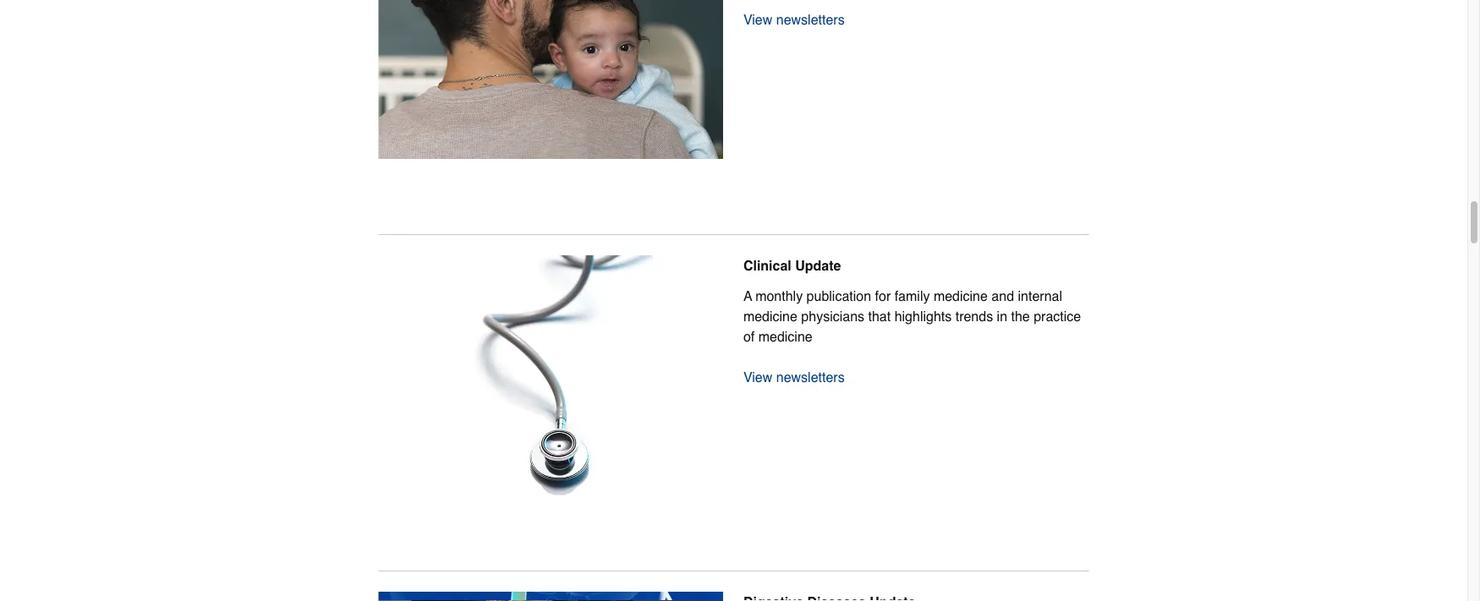 Task type: describe. For each thing, give the bounding box(es) containing it.
a monthly publication for family medicine and internal medicine physicians that highlights trends in the practice of medicine
[[744, 288, 1081, 344]]

the
[[1011, 308, 1030, 324]]

monthly
[[756, 288, 803, 304]]

view for second view newsletters link from the top
[[744, 369, 773, 385]]

internal
[[1018, 288, 1063, 304]]

highlights
[[895, 308, 952, 324]]

practice
[[1034, 308, 1081, 324]]

of
[[744, 329, 755, 344]]

in
[[997, 308, 1008, 324]]

publication
[[807, 288, 871, 304]]

that
[[868, 308, 891, 324]]

family
[[895, 288, 930, 304]]

clinical
[[744, 258, 792, 273]]

1 newsletters from the top
[[776, 12, 845, 28]]

clinical update
[[744, 258, 841, 273]]

1 view newsletters link from the top
[[744, 12, 845, 28]]

for
[[875, 288, 891, 304]]



Task type: locate. For each thing, give the bounding box(es) containing it.
1 vertical spatial view
[[744, 369, 773, 385]]

medicine
[[934, 288, 988, 304], [744, 308, 798, 324], [759, 329, 813, 344]]

medicine up 'trends'
[[934, 288, 988, 304]]

medicine right the of
[[759, 329, 813, 344]]

2 vertical spatial medicine
[[759, 329, 813, 344]]

1 vertical spatial view newsletters link
[[744, 369, 845, 385]]

0 vertical spatial view newsletters link
[[744, 12, 845, 28]]

physicians
[[801, 308, 865, 324]]

view for 2nd view newsletters link from the bottom
[[744, 12, 773, 28]]

trends
[[956, 308, 993, 324]]

newsletters
[[776, 12, 845, 28], [776, 369, 845, 385]]

update
[[795, 258, 841, 273]]

a
[[744, 288, 752, 304]]

view newsletters
[[744, 12, 845, 28], [744, 369, 845, 385]]

0 vertical spatial view
[[744, 12, 773, 28]]

2 view from the top
[[744, 369, 773, 385]]

0 vertical spatial view newsletters
[[744, 12, 845, 28]]

2 view newsletters link from the top
[[744, 369, 845, 385]]

and
[[992, 288, 1014, 304]]

2 newsletters from the top
[[776, 369, 845, 385]]

2 view newsletters from the top
[[744, 369, 845, 385]]

view
[[744, 12, 773, 28], [744, 369, 773, 385]]

1 vertical spatial medicine
[[744, 308, 798, 324]]

0 vertical spatial newsletters
[[776, 12, 845, 28]]

1 vertical spatial newsletters
[[776, 369, 845, 385]]

1 view newsletters from the top
[[744, 12, 845, 28]]

0 vertical spatial medicine
[[934, 288, 988, 304]]

medicine down monthly on the right
[[744, 308, 798, 324]]

1 view from the top
[[744, 12, 773, 28]]

1 vertical spatial view newsletters
[[744, 369, 845, 385]]

view newsletters link
[[744, 12, 845, 28], [744, 369, 845, 385]]



Task type: vqa. For each thing, say whether or not it's contained in the screenshot.
that
yes



